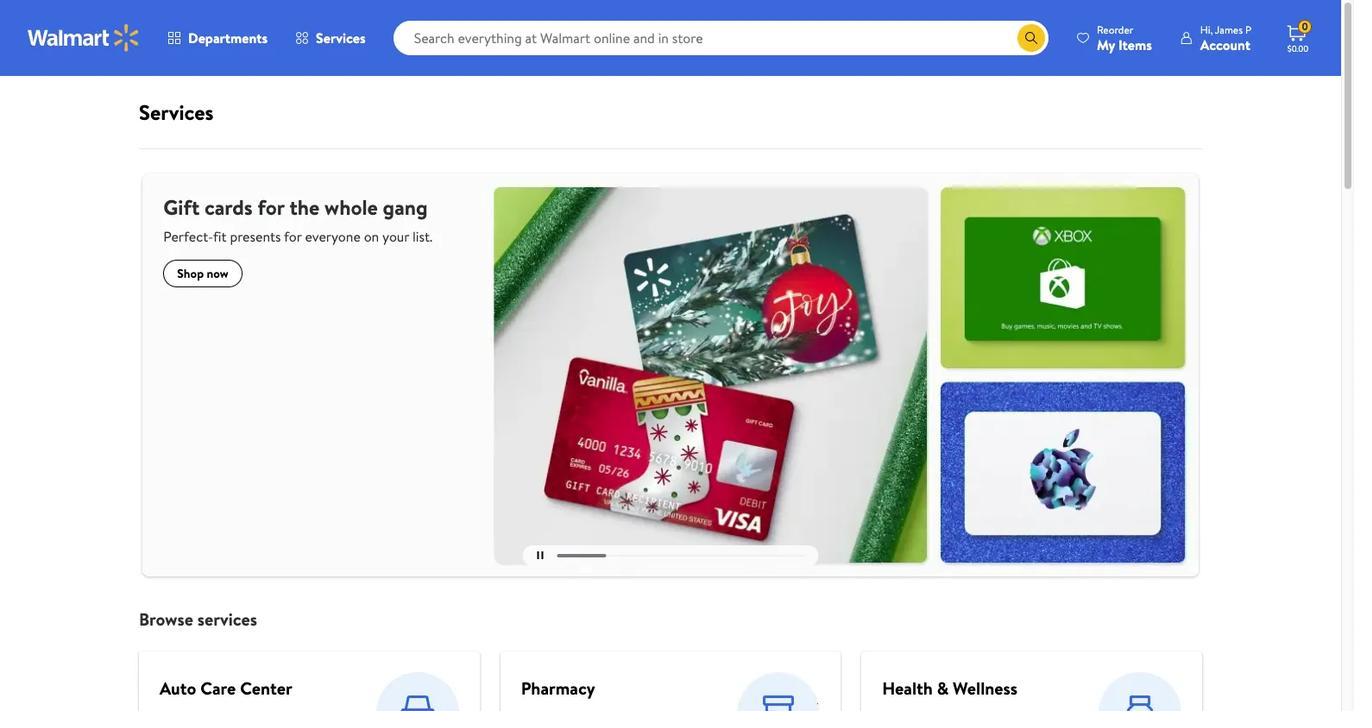 Task type: describe. For each thing, give the bounding box(es) containing it.
cards
[[205, 193, 253, 222]]

list.
[[413, 227, 433, 246]]

hi, james p account
[[1201, 22, 1252, 54]]

health & wellness link
[[883, 677, 1018, 700]]

gift cards for the whole gang perfect-fit presents for everyone on your list.
[[163, 193, 433, 246]]

fit
[[213, 227, 227, 246]]

p
[[1246, 22, 1252, 37]]

account
[[1201, 35, 1251, 54]]

your
[[383, 227, 409, 246]]

james
[[1216, 22, 1243, 37]]

gift
[[163, 193, 200, 222]]

gang
[[383, 193, 428, 222]]

on
[[364, 227, 379, 246]]

wellness
[[953, 677, 1018, 700]]

health
[[883, 677, 933, 700]]

$0.00
[[1288, 42, 1309, 54]]

shop
[[177, 265, 204, 282]]

walmart image
[[28, 24, 140, 52]]

everyone
[[305, 227, 361, 246]]

auto care center
[[160, 677, 292, 700]]

presents
[[230, 227, 281, 246]]

&
[[937, 677, 949, 700]]

auto
[[160, 677, 196, 700]]



Task type: locate. For each thing, give the bounding box(es) containing it.
1 vertical spatial for
[[284, 227, 302, 246]]

0 vertical spatial for
[[258, 193, 285, 222]]

pause image
[[537, 552, 543, 560]]

services inside dropdown button
[[316, 28, 366, 47]]

1 vertical spatial services
[[139, 98, 214, 127]]

shop now
[[177, 265, 229, 282]]

browse services
[[139, 608, 257, 631]]

browse
[[139, 608, 193, 631]]

whole
[[325, 193, 378, 222]]

health & wellness
[[883, 677, 1018, 700]]

perfect-
[[163, 227, 213, 246]]

now
[[207, 265, 229, 282]]

reorder
[[1097, 22, 1134, 37]]

search icon image
[[1025, 31, 1039, 45]]

Search search field
[[393, 21, 1049, 55]]

reorder my items
[[1097, 22, 1153, 54]]

center
[[240, 677, 292, 700]]

1 horizontal spatial services
[[316, 28, 366, 47]]

services
[[316, 28, 366, 47], [139, 98, 214, 127]]

services button
[[282, 17, 380, 59]]

0 horizontal spatial services
[[139, 98, 214, 127]]

for
[[258, 193, 285, 222], [284, 227, 302, 246]]

clear search field text image
[[997, 31, 1011, 45]]

items
[[1119, 35, 1153, 54]]

my
[[1097, 35, 1116, 54]]

departments
[[188, 28, 268, 47]]

pharmacy
[[521, 677, 596, 700]]

Walmart Site-Wide search field
[[393, 21, 1049, 55]]

care
[[201, 677, 236, 700]]

0 vertical spatial services
[[316, 28, 366, 47]]

0
[[1302, 19, 1309, 34]]

for up the presents
[[258, 193, 285, 222]]

services
[[197, 608, 257, 631]]

0 $0.00
[[1288, 19, 1309, 54]]

shop now link
[[163, 260, 242, 288]]

carousel controls navigation
[[523, 545, 819, 566]]

departments button
[[154, 17, 282, 59]]

auto care center link
[[160, 677, 292, 700]]

hi,
[[1201, 22, 1213, 37]]

the
[[290, 193, 320, 222]]

pharmacy link
[[521, 677, 596, 700]]

for down the
[[284, 227, 302, 246]]



Task type: vqa. For each thing, say whether or not it's contained in the screenshot.
$178.77
no



